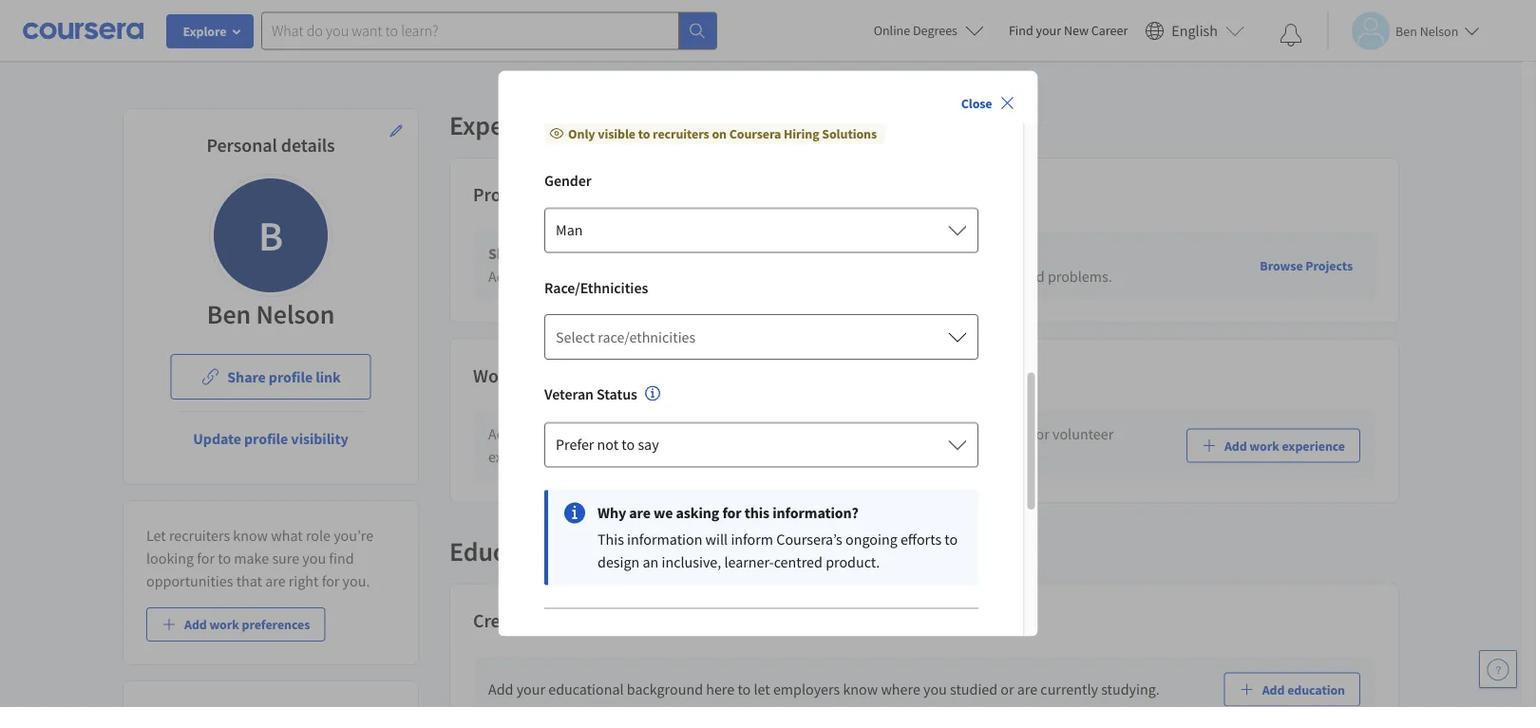 Task type: vqa. For each thing, say whether or not it's contained in the screenshot.
Coursera Project Network to the right
no



Task type: locate. For each thing, give the bounding box(es) containing it.
0 horizontal spatial here
[[571, 268, 599, 287]]

0 horizontal spatial are
[[265, 572, 286, 591]]

0 horizontal spatial know
[[233, 526, 268, 545]]

work inside dialog
[[544, 634, 586, 658]]

work left history on the bottom of the page
[[473, 364, 515, 388]]

0 horizontal spatial for
[[197, 549, 215, 568]]

to left say
[[621, 436, 634, 455]]

2 horizontal spatial work
[[1250, 438, 1279, 455]]

0 vertical spatial you're
[[732, 425, 772, 444]]

are left we
[[629, 505, 650, 524]]

None search field
[[261, 12, 717, 50]]

2 horizontal spatial are
[[1017, 681, 1038, 700]]

experience
[[613, 425, 683, 444], [1282, 438, 1345, 455], [488, 448, 558, 467]]

work up educational
[[544, 634, 586, 658]]

0 vertical spatial here
[[571, 268, 599, 287]]

showcase
[[488, 245, 554, 264]]

projects inside browse projects button
[[1306, 257, 1353, 274]]

0 vertical spatial are
[[629, 505, 650, 524]]

you're
[[732, 425, 772, 444], [334, 526, 373, 545]]

here left let
[[706, 681, 735, 700]]

add work preferences button
[[146, 608, 325, 642]]

recruiters
[[652, 125, 709, 143], [645, 245, 709, 264], [169, 526, 230, 545]]

find
[[329, 549, 354, 568]]

your inside add your past work experience here. if you're just starting out, you can add internships or volunteer experience instead.
[[517, 425, 545, 444]]

out,
[[853, 425, 879, 444]]

0 horizontal spatial work
[[209, 617, 239, 634]]

projects up and
[[830, 245, 883, 264]]

1 horizontal spatial know
[[843, 681, 878, 700]]

1 vertical spatial here
[[706, 681, 735, 700]]

or
[[1036, 425, 1050, 444], [1001, 681, 1014, 700]]

1 vertical spatial are
[[265, 572, 286, 591]]

are
[[629, 505, 650, 524], [265, 572, 286, 591], [1017, 681, 1038, 700]]

profile left link
[[269, 368, 313, 387]]

2 vertical spatial you
[[924, 681, 947, 700]]

educational
[[548, 681, 624, 700]]

are inside why are we asking for this information? this information will inform coursera's ongoing efforts to design an inclusive, learner-centred product.
[[629, 505, 650, 524]]

on
[[712, 125, 726, 143]]

1 vertical spatial you
[[302, 549, 326, 568]]

2 vertical spatial recruiters
[[169, 526, 230, 545]]

education
[[1287, 682, 1345, 699]]

learner-
[[724, 554, 774, 573]]

here down skills
[[571, 268, 599, 287]]

information about veteran status options image
[[644, 387, 660, 402]]

to
[[638, 125, 650, 143], [628, 245, 642, 264], [602, 268, 615, 287], [927, 268, 940, 287], [621, 436, 634, 455], [944, 531, 957, 550], [218, 549, 231, 568], [738, 681, 751, 700]]

2 horizontal spatial experience
[[1282, 438, 1345, 455]]

1 vertical spatial recruiters
[[645, 245, 709, 264]]

to inside popup button
[[621, 436, 634, 455]]

0 vertical spatial for
[[722, 505, 741, 524]]

or left volunteer
[[1036, 425, 1050, 444]]

solve
[[943, 268, 976, 287]]

recruiters up demonstrate
[[645, 245, 709, 264]]

background
[[627, 681, 703, 700]]

that
[[236, 572, 262, 591]]

you right where
[[924, 681, 947, 700]]

0 vertical spatial work
[[473, 364, 515, 388]]

inclusive,
[[661, 554, 721, 573]]

or right "studied"
[[1001, 681, 1014, 700]]

1 horizontal spatial or
[[1036, 425, 1050, 444]]

relevant
[[771, 245, 827, 264]]

1 vertical spatial or
[[1001, 681, 1014, 700]]

1 vertical spatial for
[[197, 549, 215, 568]]

projects up showcase
[[473, 183, 539, 207]]

looking
[[146, 549, 194, 568]]

demonstrate
[[619, 268, 700, 287]]

share profile link button
[[170, 354, 371, 400]]

are left the currently
[[1017, 681, 1038, 700]]

know left where
[[843, 681, 878, 700]]

add
[[488, 268, 513, 287], [488, 425, 513, 444], [1225, 438, 1247, 455], [184, 617, 207, 634], [488, 681, 513, 700], [1262, 682, 1285, 699]]

1 vertical spatial work
[[544, 634, 586, 658]]

work
[[473, 364, 515, 388], [544, 634, 586, 658]]

add
[[934, 425, 959, 444]]

add for preferences
[[184, 617, 207, 634]]

1 horizontal spatial work
[[579, 425, 610, 444]]

0 horizontal spatial projects
[[517, 268, 568, 287]]

only visible to recruiters on coursera hiring solutions
[[568, 125, 877, 143]]

you left can
[[882, 425, 905, 444]]

why are we asking for this information? element
[[544, 491, 978, 586]]

help center image
[[1487, 658, 1510, 681]]

you
[[882, 425, 905, 444], [302, 549, 326, 568], [924, 681, 947, 700]]

currently
[[1041, 681, 1098, 700]]

work inside add your past work experience here. if you're just starting out, you can add internships or volunteer experience instead.
[[579, 425, 610, 444]]

share profile link
[[227, 368, 341, 387]]

you're right if at the bottom of the page
[[732, 425, 772, 444]]

0 vertical spatial projects
[[473, 183, 539, 207]]

your for new
[[1036, 22, 1061, 39]]

b
[[258, 209, 283, 262]]

efforts
[[900, 531, 941, 550]]

your right find
[[1036, 22, 1061, 39]]

1 horizontal spatial experience
[[613, 425, 683, 444]]

add inside button
[[1262, 682, 1285, 699]]

0 vertical spatial recruiters
[[652, 125, 709, 143]]

eligibility
[[590, 634, 666, 658]]

add your educational background here to let employers know where you studied or are currently studying.
[[488, 681, 1160, 700]]

for left 'this'
[[722, 505, 741, 524]]

recruiters up looking
[[169, 526, 230, 545]]

1 horizontal spatial projects
[[830, 245, 883, 264]]

your
[[1036, 22, 1061, 39], [557, 245, 588, 264], [703, 268, 732, 287], [517, 425, 545, 444], [517, 681, 545, 700]]

right
[[289, 572, 319, 591]]

to right efforts on the bottom of the page
[[944, 531, 957, 550]]

add work experience button
[[1187, 429, 1361, 463]]

you down role
[[302, 549, 326, 568]]

skills
[[591, 245, 625, 264]]

let
[[146, 526, 166, 545]]

b button
[[209, 174, 333, 297]]

1 horizontal spatial you
[[882, 425, 905, 444]]

why
[[597, 505, 626, 524]]

to left let
[[738, 681, 751, 700]]

select race/ethnicities button
[[544, 315, 978, 361]]

studied
[[950, 681, 998, 700]]

english button
[[1138, 0, 1252, 62]]

work eligibility dialog
[[498, 71, 1038, 695]]

for up opportunities
[[197, 549, 215, 568]]

projects right browse
[[1306, 257, 1353, 274]]

your left past
[[517, 425, 545, 444]]

1 horizontal spatial are
[[629, 505, 650, 524]]

information: why are we asking for this information? element
[[597, 503, 963, 526]]

add inside add your past work experience here. if you're just starting out, you can add internships or volunteer experience instead.
[[488, 425, 513, 444]]

product.
[[825, 554, 880, 573]]

1 horizontal spatial work
[[544, 634, 586, 658]]

find your new career link
[[999, 19, 1138, 43]]

1 vertical spatial know
[[843, 681, 878, 700]]

1 vertical spatial projects
[[1306, 257, 1353, 274]]

english
[[1172, 21, 1218, 40]]

1 horizontal spatial for
[[322, 572, 340, 591]]

are down sure
[[265, 572, 286, 591]]

profile right update
[[244, 429, 288, 448]]

0 horizontal spatial work
[[473, 364, 515, 388]]

for inside why are we asking for this information? this information will inform coursera's ongoing efforts to design an inclusive, learner-centred product.
[[722, 505, 741, 524]]

here
[[571, 268, 599, 287], [706, 681, 735, 700]]

studying.
[[1101, 681, 1160, 700]]

0 vertical spatial you
[[882, 425, 905, 444]]

to left make on the left bottom
[[218, 549, 231, 568]]

projects down showcase
[[517, 268, 568, 287]]

1 vertical spatial you're
[[334, 526, 373, 545]]

experience inside button
[[1282, 438, 1345, 455]]

1 horizontal spatial projects
[[1306, 257, 1353, 274]]

know inside let recruiters know what role you're looking for to make sure you find opportunities that are right for you.
[[233, 526, 268, 545]]

you inside add your past work experience here. if you're just starting out, you can add internships or volunteer experience instead.
[[882, 425, 905, 444]]

0 horizontal spatial or
[[1001, 681, 1014, 700]]

and
[[857, 268, 881, 287]]

to left solve
[[927, 268, 940, 287]]

for down find
[[322, 572, 340, 591]]

know up make on the left bottom
[[233, 526, 268, 545]]

0 horizontal spatial you
[[302, 549, 326, 568]]

profile inside button
[[269, 368, 313, 387]]

0 horizontal spatial you're
[[334, 526, 373, 545]]

profile inside "button"
[[244, 429, 288, 448]]

to down skills
[[602, 268, 615, 287]]

man
[[555, 221, 582, 240]]

your left educational
[[517, 681, 545, 700]]

recruiters left on
[[652, 125, 709, 143]]

1 vertical spatial profile
[[244, 429, 288, 448]]

make
[[234, 549, 269, 568]]

2 horizontal spatial for
[[722, 505, 741, 524]]

an
[[642, 554, 658, 573]]

visibility
[[291, 429, 348, 448]]

you inside let recruiters know what role you're looking for to make sure you find opportunities that are right for you.
[[302, 549, 326, 568]]

0 vertical spatial or
[[1036, 425, 1050, 444]]

to right skills
[[628, 245, 642, 264]]

0 vertical spatial know
[[233, 526, 268, 545]]

let
[[754, 681, 770, 700]]

your down man on the left of the page
[[557, 245, 588, 264]]

inform
[[731, 531, 773, 550]]

1 horizontal spatial you're
[[732, 425, 772, 444]]

0 vertical spatial profile
[[269, 368, 313, 387]]

we
[[653, 505, 673, 524]]

find
[[1009, 22, 1033, 39]]

work for add work preferences
[[209, 617, 239, 634]]

you're up find
[[334, 526, 373, 545]]



Task type: describe. For each thing, give the bounding box(es) containing it.
this
[[744, 505, 769, 524]]

your for past
[[517, 425, 545, 444]]

recruiters inside work eligibility dialog
[[652, 125, 709, 143]]

veteran
[[544, 386, 593, 405]]

0 horizontal spatial experience
[[488, 448, 558, 467]]

employers
[[773, 681, 840, 700]]

what
[[271, 526, 303, 545]]

add inside showcase your skills to recruiters with job-relevant projects add projects here to demonstrate your technical expertise and ability to solve real-world problems.
[[488, 268, 513, 287]]

personal details
[[207, 133, 335, 157]]

man button
[[544, 208, 978, 254]]

personal
[[207, 133, 277, 157]]

you for out,
[[882, 425, 905, 444]]

design
[[597, 554, 639, 573]]

you're inside add your past work experience here. if you're just starting out, you can add internships or volunteer experience instead.
[[732, 425, 772, 444]]

ben
[[207, 298, 251, 331]]

race/ethnicities
[[597, 328, 695, 347]]

real-
[[979, 268, 1008, 287]]

to inside why are we asking for this information? this information will inform coursera's ongoing efforts to design an inclusive, learner-centred product.
[[944, 531, 957, 550]]

nelson
[[256, 298, 335, 331]]

prefer
[[555, 436, 594, 455]]

technical
[[735, 268, 793, 287]]

profile for update
[[244, 429, 288, 448]]

ability
[[884, 268, 924, 287]]

showcase your skills to recruiters with job-relevant projects add projects here to demonstrate your technical expertise and ability to solve real-world problems.
[[488, 245, 1112, 287]]

job-
[[745, 245, 771, 264]]

or inside add your past work experience here. if you're just starting out, you can add internships or volunteer experience instead.
[[1036, 425, 1050, 444]]

to inside let recruiters know what role you're looking for to make sure you find opportunities that are right for you.
[[218, 549, 231, 568]]

where
[[881, 681, 920, 700]]

not
[[597, 436, 618, 455]]

visible
[[597, 125, 635, 143]]

instead.
[[561, 448, 611, 467]]

solutions
[[822, 125, 877, 143]]

add for past
[[488, 425, 513, 444]]

you're inside let recruiters know what role you're looking for to make sure you find opportunities that are right for you.
[[334, 526, 373, 545]]

browse
[[1260, 257, 1303, 274]]

your for skills
[[557, 245, 588, 264]]

0 horizontal spatial projects
[[473, 183, 539, 207]]

browse projects button
[[1252, 249, 1361, 283]]

here inside showcase your skills to recruiters with job-relevant projects add projects here to demonstrate your technical expertise and ability to solve real-world problems.
[[571, 268, 599, 287]]

let recruiters know what role you're looking for to make sure you find opportunities that are right for you.
[[146, 526, 373, 591]]

add for experience
[[1225, 438, 1247, 455]]

expertise
[[796, 268, 854, 287]]

work history
[[473, 364, 576, 388]]

update profile visibility
[[193, 429, 348, 448]]

coursera's
[[776, 531, 842, 550]]

veteran status
[[544, 386, 637, 405]]

recruiters inside let recruiters know what role you're looking for to make sure you find opportunities that are right for you.
[[169, 526, 230, 545]]

update profile visibility button
[[178, 416, 364, 462]]

to right visible
[[638, 125, 650, 143]]

will
[[705, 531, 727, 550]]

profile for share
[[269, 368, 313, 387]]

add work experience
[[1225, 438, 1345, 455]]

recruiters inside showcase your skills to recruiters with job-relevant projects add projects here to demonstrate your technical expertise and ability to solve real-world problems.
[[645, 245, 709, 264]]

work eligibility
[[544, 634, 666, 658]]

close
[[961, 95, 992, 112]]

hiring
[[783, 125, 819, 143]]

status
[[596, 386, 637, 405]]

with
[[712, 245, 742, 264]]

here.
[[686, 425, 718, 444]]

volunteer
[[1053, 425, 1114, 444]]

share
[[227, 368, 266, 387]]

add your past work experience here. if you're just starting out, you can add internships or volunteer experience instead.
[[488, 425, 1114, 467]]

2 horizontal spatial you
[[924, 681, 947, 700]]

this
[[597, 531, 624, 550]]

ben nelson
[[207, 298, 335, 331]]

gender
[[544, 172, 591, 191]]

only
[[568, 125, 595, 143]]

education
[[449, 535, 564, 568]]

coursera image
[[23, 15, 143, 46]]

show notifications image
[[1280, 24, 1303, 47]]

work for work history
[[473, 364, 515, 388]]

problems.
[[1048, 268, 1112, 287]]

opportunities
[[146, 572, 233, 591]]

are inside let recruiters know what role you're looking for to make sure you find opportunities that are right for you.
[[265, 572, 286, 591]]

add education
[[1262, 682, 1345, 699]]

information?
[[772, 505, 858, 524]]

role
[[306, 526, 331, 545]]

your down with at top
[[703, 268, 732, 287]]

add work preferences
[[184, 617, 310, 634]]

sure
[[272, 549, 299, 568]]

race/ethnicities
[[544, 279, 648, 298]]

if
[[721, 425, 729, 444]]

work for work eligibility
[[544, 634, 586, 658]]

centred
[[774, 554, 822, 573]]

close button
[[954, 86, 1023, 120]]

coursera
[[729, 125, 781, 143]]

can
[[908, 425, 931, 444]]

edit image
[[389, 124, 404, 139]]

0 vertical spatial projects
[[830, 245, 883, 264]]

credentials
[[473, 609, 566, 633]]

ongoing
[[845, 531, 897, 550]]

2 vertical spatial are
[[1017, 681, 1038, 700]]

1 horizontal spatial here
[[706, 681, 735, 700]]

select
[[555, 328, 594, 347]]

details
[[281, 133, 335, 157]]

you for sure
[[302, 549, 326, 568]]

find your new career
[[1009, 22, 1128, 39]]

update
[[193, 429, 241, 448]]

why are we asking for this information? this information will inform coursera's ongoing efforts to design an inclusive, learner-centred product.
[[597, 505, 957, 573]]

new
[[1064, 22, 1089, 39]]

1 vertical spatial projects
[[517, 268, 568, 287]]

your for educational
[[517, 681, 545, 700]]

say
[[637, 436, 659, 455]]

experience
[[449, 109, 573, 142]]

career
[[1091, 22, 1128, 39]]

internships
[[962, 425, 1033, 444]]

2 vertical spatial for
[[322, 572, 340, 591]]

add for educational
[[488, 681, 513, 700]]

work for add work experience
[[1250, 438, 1279, 455]]

just
[[775, 425, 799, 444]]



